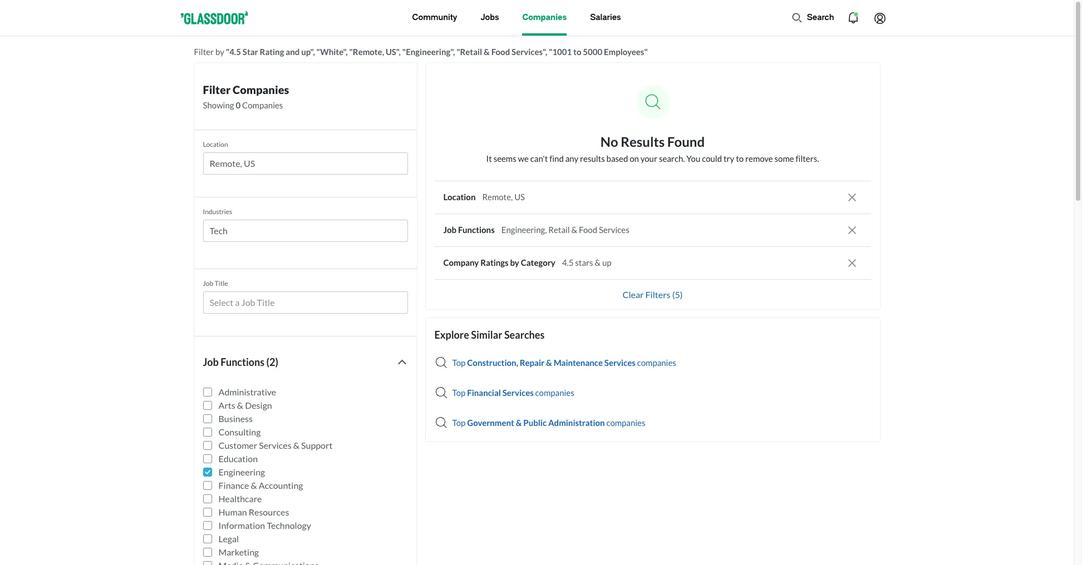 Task type: vqa. For each thing, say whether or not it's contained in the screenshot.
the topmost Filter
yes



Task type: describe. For each thing, give the bounding box(es) containing it.
human resources
[[218, 507, 289, 518]]

0 vertical spatial food
[[491, 47, 510, 57]]

retail
[[548, 225, 570, 235]]

0 horizontal spatial location
[[203, 140, 228, 149]]

marketing
[[218, 547, 259, 558]]

jobs
[[481, 13, 499, 22]]

0
[[236, 100, 241, 110]]

remove
[[745, 154, 773, 164]]

job for job functions (2)
[[203, 356, 219, 369]]

your
[[641, 154, 657, 164]]

0 horizontal spatial by
[[215, 47, 224, 57]]

2 vertical spatial companies
[[242, 100, 283, 110]]

government
[[467, 418, 514, 428]]

customer services & support
[[218, 440, 333, 451]]

companies link
[[522, 0, 567, 36]]

no
[[601, 134, 618, 150]]

can't
[[530, 154, 548, 164]]

4.5 stars & up
[[562, 258, 612, 268]]

job functions
[[443, 225, 495, 235]]

top for top financial services companies
[[452, 388, 466, 398]]

showing
[[203, 100, 234, 110]]

2 vertical spatial companies
[[606, 418, 645, 428]]

Job Title field
[[210, 296, 401, 310]]

services down repair
[[503, 388, 534, 398]]

legal
[[218, 534, 239, 544]]

us",
[[386, 47, 401, 57]]

star
[[243, 47, 258, 57]]

support
[[301, 440, 333, 451]]

results
[[621, 134, 665, 150]]

title
[[215, 279, 228, 288]]

education
[[218, 454, 258, 464]]

filter for companies
[[203, 83, 231, 96]]

remote, us
[[482, 192, 525, 202]]

community
[[412, 13, 457, 22]]

filters
[[645, 289, 671, 300]]

top for top government & public administration companies
[[452, 418, 466, 428]]

found
[[667, 134, 705, 150]]

finance
[[218, 480, 249, 491]]

1 horizontal spatial food
[[579, 225, 597, 235]]

arts & design
[[218, 400, 272, 411]]

category
[[521, 258, 555, 268]]

construction,
[[467, 358, 518, 368]]

clear filters (5) button
[[619, 289, 686, 301]]

on
[[630, 154, 639, 164]]

similar
[[471, 329, 502, 341]]

some
[[775, 154, 794, 164]]

stars
[[575, 258, 593, 268]]

& left "up"
[[595, 258, 601, 268]]

accounting
[[259, 480, 303, 491]]

results
[[580, 154, 605, 164]]

company ratings by category
[[443, 258, 555, 268]]

job for job title
[[203, 279, 213, 288]]

consulting
[[218, 427, 261, 438]]

salaries link
[[590, 0, 621, 36]]

5000
[[583, 47, 602, 57]]

public
[[523, 418, 547, 428]]

seems
[[494, 154, 516, 164]]

0 vertical spatial companies
[[522, 13, 567, 22]]

job functions (2) button
[[203, 355, 408, 370]]

engineering, retail & food services
[[501, 225, 629, 235]]

1 vertical spatial location
[[443, 192, 476, 202]]

business
[[218, 414, 253, 424]]

job title
[[203, 279, 228, 288]]

& right 'arts'
[[237, 400, 243, 411]]

services right maintenance
[[604, 358, 636, 368]]

information technology
[[218, 520, 311, 531]]

remote,
[[482, 192, 513, 202]]

search button
[[786, 7, 840, 29]]

top financial services companies
[[452, 388, 574, 398]]

based
[[607, 154, 628, 164]]

clear filters (5)
[[623, 289, 683, 300]]

Industries field
[[210, 224, 401, 238]]

find
[[550, 154, 564, 164]]

arts
[[218, 400, 235, 411]]

functions for job functions
[[458, 225, 495, 235]]



Task type: locate. For each thing, give the bounding box(es) containing it.
technology
[[267, 520, 311, 531]]

services right customer
[[259, 440, 291, 451]]

4.5
[[562, 258, 574, 268]]

filter companies showing 0 companies
[[203, 83, 289, 110]]

top
[[452, 358, 466, 368], [452, 388, 466, 398], [452, 418, 466, 428]]

repair
[[520, 358, 544, 368]]

none field for job title
[[203, 292, 408, 318]]

explore similar searches
[[434, 329, 545, 341]]

1 vertical spatial by
[[510, 258, 519, 268]]

job for job functions
[[443, 225, 457, 235]]

2 vertical spatial top
[[452, 418, 466, 428]]

it
[[486, 154, 492, 164]]

customer
[[218, 440, 257, 451]]

functions left (2)
[[221, 356, 264, 369]]

community link
[[412, 0, 457, 36]]

by right ratings
[[510, 258, 519, 268]]

functions for job functions (2)
[[221, 356, 264, 369]]

services up "up"
[[599, 225, 629, 235]]

1 vertical spatial companies
[[535, 388, 574, 398]]

0 vertical spatial to
[[573, 47, 581, 57]]

any
[[565, 154, 578, 164]]

Location field
[[210, 157, 401, 170]]

3 top from the top
[[452, 418, 466, 428]]

food right retail
[[579, 225, 597, 235]]

companies up 0
[[233, 83, 289, 96]]

3 none field from the top
[[203, 292, 408, 318]]

1 vertical spatial top
[[452, 388, 466, 398]]

companies right 0
[[242, 100, 283, 110]]

1 vertical spatial food
[[579, 225, 597, 235]]

us
[[514, 192, 525, 202]]

0 horizontal spatial food
[[491, 47, 510, 57]]

0 vertical spatial by
[[215, 47, 224, 57]]

maintenance
[[554, 358, 603, 368]]

0 vertical spatial none field
[[203, 153, 408, 179]]

& right repair
[[546, 358, 552, 368]]

none field industries
[[203, 220, 408, 247]]

top government & public administration companies
[[452, 418, 645, 428]]

rating
[[260, 47, 284, 57]]

human
[[218, 507, 247, 518]]

0 vertical spatial companies
[[637, 358, 676, 368]]

0 vertical spatial top
[[452, 358, 466, 368]]

location
[[203, 140, 228, 149], [443, 192, 476, 202]]

filters.
[[796, 154, 819, 164]]

0 vertical spatial filter
[[194, 47, 214, 57]]

by left "4.5
[[215, 47, 224, 57]]

none field the location
[[203, 153, 408, 179]]

"retail
[[457, 47, 482, 57]]

services
[[599, 225, 629, 235], [604, 358, 636, 368], [503, 388, 534, 398], [259, 440, 291, 451]]

filter
[[194, 47, 214, 57], [203, 83, 231, 96]]

administrative
[[218, 387, 276, 397]]

up
[[602, 258, 612, 268]]

job left the title
[[203, 279, 213, 288]]

functions
[[458, 225, 495, 235], [221, 356, 264, 369]]

search.
[[659, 154, 685, 164]]

&
[[484, 47, 490, 57], [571, 225, 577, 235], [595, 258, 601, 268], [546, 358, 552, 368], [237, 400, 243, 411], [516, 418, 522, 428], [293, 440, 299, 451], [251, 480, 257, 491]]

"4.5
[[226, 47, 241, 57]]

1 horizontal spatial functions
[[458, 225, 495, 235]]

resources
[[249, 507, 289, 518]]

job inside button
[[203, 356, 219, 369]]

& left public
[[516, 418, 522, 428]]

we
[[518, 154, 529, 164]]

food
[[491, 47, 510, 57], [579, 225, 597, 235]]

functions up "company"
[[458, 225, 495, 235]]

filter up showing
[[203, 83, 231, 96]]

healthcare
[[218, 494, 262, 504]]

no results found it seems we can't find any results based on your search. you could try to remove some filters.
[[486, 134, 819, 164]]

top construction, repair & maintenance services companies
[[452, 358, 676, 368]]

(2)
[[266, 356, 278, 369]]

2 vertical spatial job
[[203, 356, 219, 369]]

company
[[443, 258, 479, 268]]

"remote,
[[349, 47, 384, 57]]

engineering,
[[501, 225, 547, 235]]

filter for by
[[194, 47, 214, 57]]

location up job functions
[[443, 192, 476, 202]]

"1001
[[549, 47, 572, 57]]

"white",
[[316, 47, 348, 57]]

to inside no results found it seems we can't find any results based on your search. you could try to remove some filters.
[[736, 154, 744, 164]]

2 none field from the top
[[203, 220, 408, 247]]

job
[[443, 225, 457, 235], [203, 279, 213, 288], [203, 356, 219, 369]]

1 vertical spatial to
[[736, 154, 744, 164]]

information
[[218, 520, 265, 531]]

(5)
[[672, 289, 683, 300]]

companies up services", on the top
[[522, 13, 567, 22]]

1 horizontal spatial by
[[510, 258, 519, 268]]

top left government
[[452, 418, 466, 428]]

food left services", on the top
[[491, 47, 510, 57]]

"engineering",
[[402, 47, 455, 57]]

searches
[[504, 329, 545, 341]]

1 horizontal spatial to
[[736, 154, 744, 164]]

location down showing
[[203, 140, 228, 149]]

job up 'arts'
[[203, 356, 219, 369]]

engineering
[[218, 467, 265, 478]]

try
[[724, 154, 734, 164]]

and
[[286, 47, 300, 57]]

filter by "4.5 star rating and up", "white", "remote, us", "engineering", "retail & food services", "1001 to 5000 employees"
[[194, 47, 648, 57]]

explore
[[434, 329, 469, 341]]

search
[[807, 13, 834, 22]]

none field for location
[[203, 153, 408, 179]]

jobs link
[[481, 0, 499, 36]]

services",
[[512, 47, 547, 57]]

1 horizontal spatial location
[[443, 192, 476, 202]]

& down engineering
[[251, 480, 257, 491]]

1 vertical spatial functions
[[221, 356, 264, 369]]

filter left "4.5
[[194, 47, 214, 57]]

1 vertical spatial none field
[[203, 220, 408, 247]]

top left financial
[[452, 388, 466, 398]]

1 vertical spatial job
[[203, 279, 213, 288]]

industries
[[203, 208, 232, 216]]

finance & accounting
[[218, 480, 303, 491]]

& left support
[[293, 440, 299, 451]]

0 vertical spatial job
[[443, 225, 457, 235]]

None field
[[203, 153, 408, 179], [203, 220, 408, 247], [203, 292, 408, 318]]

clear
[[623, 289, 644, 300]]

2 top from the top
[[452, 388, 466, 398]]

0 vertical spatial location
[[203, 140, 228, 149]]

0 horizontal spatial to
[[573, 47, 581, 57]]

none field job title
[[203, 292, 408, 318]]

1 none field from the top
[[203, 153, 408, 179]]

none field for industries
[[203, 220, 408, 247]]

& right "retail
[[484, 47, 490, 57]]

job up "company"
[[443, 225, 457, 235]]

2 vertical spatial none field
[[203, 292, 408, 318]]

you
[[687, 154, 700, 164]]

functions inside button
[[221, 356, 264, 369]]

1 top from the top
[[452, 358, 466, 368]]

top for top construction, repair & maintenance services companies
[[452, 358, 466, 368]]

employees"
[[604, 47, 648, 57]]

1 vertical spatial companies
[[233, 83, 289, 96]]

job functions (2)
[[203, 356, 278, 369]]

up",
[[301, 47, 315, 57]]

1 vertical spatial filter
[[203, 83, 231, 96]]

could
[[702, 154, 722, 164]]

0 vertical spatial functions
[[458, 225, 495, 235]]

filter inside filter companies showing 0 companies
[[203, 83, 231, 96]]

design
[[245, 400, 272, 411]]

to left 5000
[[573, 47, 581, 57]]

ratings
[[481, 258, 509, 268]]

salaries
[[590, 13, 621, 22]]

0 horizontal spatial functions
[[221, 356, 264, 369]]

& right retail
[[571, 225, 577, 235]]

top down explore
[[452, 358, 466, 368]]

to right try
[[736, 154, 744, 164]]



